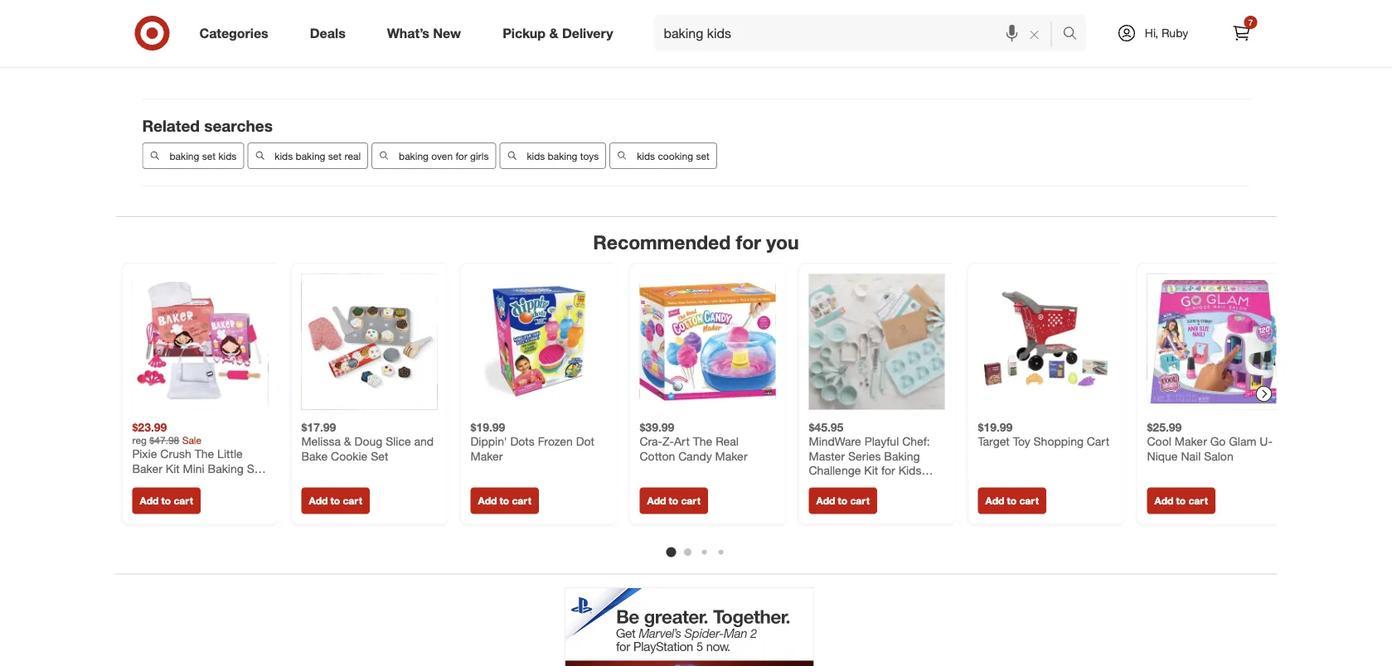 Task type: vqa. For each thing, say whether or not it's contained in the screenshot.
scents
no



Task type: locate. For each thing, give the bounding box(es) containing it.
cart for $47.98
[[174, 495, 193, 508]]

2 horizontal spatial set
[[696, 150, 710, 162]]

set
[[202, 150, 216, 162], [328, 150, 342, 162], [696, 150, 710, 162]]

$19.99 target toy shopping cart
[[978, 420, 1110, 449]]

set inside "$23.99 reg $47.98 sale pixie crush the little baker kit mini baking set for kids"
[[247, 462, 264, 476]]

1 horizontal spatial $19.99
[[978, 420, 1013, 435]]

add down baker
[[140, 495, 159, 508]]

What can we help you find? suggestions appear below search field
[[654, 15, 1067, 51]]

nail
[[1181, 449, 1201, 464]]

set down related searches
[[202, 150, 216, 162]]

1 add to cart button from the left
[[132, 488, 201, 515]]

deals
[[310, 25, 346, 41]]

baking set kids
[[170, 150, 237, 162]]

to down the 8
[[838, 495, 848, 508]]

& inside $45.95 mindware playful chef: master series baking challenge kit for kids ages 8 & up – 26 utensils with 3 baking challenges
[[848, 478, 856, 493]]

cart down mini
[[174, 495, 193, 508]]

for right up
[[882, 464, 896, 478]]

baking
[[170, 150, 199, 162], [296, 150, 326, 162], [399, 150, 429, 162], [548, 150, 578, 162]]

&
[[550, 25, 559, 41], [344, 435, 351, 449], [848, 478, 856, 493]]

1 horizontal spatial set
[[371, 449, 388, 464]]

kids left cooking
[[637, 150, 655, 162]]

1 add to cart from the left
[[140, 495, 193, 508]]

1 to from the left
[[161, 495, 171, 508]]

add to cart down "cotton"
[[647, 495, 701, 508]]

baking right mini
[[208, 462, 244, 476]]

cra-
[[640, 435, 663, 449]]

to for dippin' dots frozen dot maker
[[500, 495, 509, 508]]

kids down crush
[[149, 476, 172, 491]]

6 add to cart button from the left
[[978, 488, 1047, 515]]

& right the 8
[[848, 478, 856, 493]]

cookie
[[331, 449, 368, 464]]

the inside "$39.99 cra-z-art the real cotton candy maker"
[[693, 435, 713, 449]]

cooking
[[658, 150, 693, 162]]

2 cart from the left
[[343, 495, 362, 508]]

add to cart down nail
[[1155, 495, 1208, 508]]

kids left real
[[275, 150, 293, 162]]

melissa & doug slice and bake cookie set image
[[302, 274, 438, 410], [302, 274, 438, 410]]

the
[[693, 435, 713, 449], [195, 447, 214, 462]]

add down dippin'
[[478, 495, 497, 508]]

0 horizontal spatial baking
[[208, 462, 244, 476]]

2 add from the left
[[309, 495, 328, 508]]

1 horizontal spatial kit
[[865, 464, 879, 478]]

searches
[[204, 116, 273, 135]]

for left girls
[[456, 150, 468, 162]]

0 horizontal spatial the
[[195, 447, 214, 462]]

add to cart down toy
[[986, 495, 1039, 508]]

for down pixie
[[132, 476, 146, 491]]

0 horizontal spatial set
[[202, 150, 216, 162]]

1 horizontal spatial the
[[693, 435, 713, 449]]

cra-z-art the real cotton candy maker image
[[640, 274, 776, 410], [640, 274, 776, 410]]

go
[[1211, 435, 1226, 449]]

1 add from the left
[[140, 495, 159, 508]]

$19.99 left dots
[[471, 420, 505, 435]]

advertisement region
[[565, 589, 814, 667]]

0 horizontal spatial maker
[[471, 449, 503, 464]]

& left doug
[[344, 435, 351, 449]]

add for $19.99 target toy shopping cart
[[986, 495, 1005, 508]]

dots
[[510, 435, 535, 449]]

add to cart for $17.99 melissa & doug slice and bake cookie set
[[309, 495, 362, 508]]

master
[[809, 449, 845, 464]]

3
[[834, 493, 840, 507]]

delivery
[[562, 25, 613, 41]]

shopping
[[1034, 435, 1084, 449]]

dippin' dots frozen dot maker image
[[471, 274, 607, 410], [471, 274, 607, 410]]

to for cool maker go glam u- nique nail salon
[[1177, 495, 1186, 508]]

kids
[[219, 150, 237, 162], [275, 150, 293, 162], [527, 150, 545, 162], [637, 150, 655, 162]]

cool maker go glam u-nique nail salon image
[[1148, 274, 1284, 410], [1148, 274, 1284, 410]]

1 vertical spatial &
[[344, 435, 351, 449]]

cart for maker
[[1189, 495, 1208, 508]]

z-
[[663, 435, 674, 449]]

baking oven for girls
[[399, 150, 489, 162]]

3 baking from the left
[[399, 150, 429, 162]]

2 set from the left
[[328, 150, 342, 162]]

5 to from the left
[[838, 495, 848, 508]]

for
[[456, 150, 468, 162], [736, 231, 761, 254], [882, 464, 896, 478], [132, 476, 146, 491]]

kids for kids baking set real
[[275, 150, 293, 162]]

2 vertical spatial &
[[848, 478, 856, 493]]

kit left mini
[[166, 462, 180, 476]]

6 cart from the left
[[1020, 495, 1039, 508]]

to for pixie crush the little baker kit mini baking set for kids
[[161, 495, 171, 508]]

add to cart down cookie
[[309, 495, 362, 508]]

challenge
[[809, 464, 861, 478]]

0 vertical spatial &
[[550, 25, 559, 41]]

cart down dots
[[512, 495, 532, 508]]

2 horizontal spatial baking
[[884, 449, 920, 464]]

kids
[[899, 464, 922, 478], [149, 476, 172, 491]]

1 $19.99 from the left
[[471, 420, 505, 435]]

2 $19.99 from the left
[[978, 420, 1013, 435]]

1 horizontal spatial &
[[550, 25, 559, 41]]

to
[[161, 495, 171, 508], [331, 495, 340, 508], [500, 495, 509, 508], [669, 495, 679, 508], [838, 495, 848, 508], [1007, 495, 1017, 508], [1177, 495, 1186, 508]]

& right pickup
[[550, 25, 559, 41]]

3 add to cart button from the left
[[471, 488, 539, 515]]

kids inside "$23.99 reg $47.98 sale pixie crush the little baker kit mini baking set for kids"
[[149, 476, 172, 491]]

5 cart from the left
[[851, 495, 870, 508]]

to down cookie
[[331, 495, 340, 508]]

add to cart down dippin'
[[478, 495, 532, 508]]

add down nique
[[1155, 495, 1174, 508]]

5 add to cart from the left
[[817, 495, 870, 508]]

& inside "$17.99 melissa & doug slice and bake cookie set"
[[344, 435, 351, 449]]

baker
[[132, 462, 163, 476]]

set right little
[[247, 462, 264, 476]]

2 horizontal spatial &
[[848, 478, 856, 493]]

pickup & delivery link
[[489, 15, 634, 51]]

real
[[716, 435, 739, 449]]

add to cart button for $25.99 cool maker go glam u- nique nail salon
[[1148, 488, 1216, 515]]

for left you
[[736, 231, 761, 254]]

hi, ruby
[[1145, 26, 1189, 40]]

$19.99 dippin' dots frozen dot maker
[[471, 420, 595, 464]]

baking
[[884, 449, 920, 464], [208, 462, 244, 476], [844, 493, 879, 507]]

7 add to cart button from the left
[[1148, 488, 1216, 515]]

set right cooking
[[696, 150, 710, 162]]

recommended
[[593, 231, 731, 254]]

0 horizontal spatial kids
[[149, 476, 172, 491]]

set right cookie
[[371, 449, 388, 464]]

kids for kids cooking set
[[637, 150, 655, 162]]

pickup & delivery
[[503, 25, 613, 41]]

nique
[[1148, 449, 1178, 464]]

2 horizontal spatial maker
[[1175, 435, 1208, 449]]

0 horizontal spatial &
[[344, 435, 351, 449]]

4 add to cart from the left
[[647, 495, 701, 508]]

$19.99 inside $19.99 target toy shopping cart
[[978, 420, 1013, 435]]

maker inside the $25.99 cool maker go glam u- nique nail salon
[[1175, 435, 1208, 449]]

mini
[[183, 462, 205, 476]]

target
[[978, 435, 1010, 449]]

baking up 26
[[884, 449, 920, 464]]

baking left real
[[296, 150, 326, 162]]

$39.99
[[640, 420, 675, 435]]

candy
[[679, 449, 712, 464]]

7
[[1249, 17, 1254, 27]]

add down ages
[[817, 495, 835, 508]]

to down "cotton"
[[669, 495, 679, 508]]

3 set from the left
[[696, 150, 710, 162]]

4 add from the left
[[647, 495, 666, 508]]

$17.99
[[302, 420, 336, 435]]

set left real
[[328, 150, 342, 162]]

7 add to cart from the left
[[1155, 495, 1208, 508]]

add for $25.99 cool maker go glam u- nique nail salon
[[1155, 495, 1174, 508]]

kids cooking set
[[637, 150, 710, 162]]

baking down related
[[170, 150, 199, 162]]

target toy shopping cart image
[[978, 274, 1114, 410], [978, 274, 1114, 410]]

add to cart button for $17.99 melissa & doug slice and bake cookie set
[[302, 488, 370, 515]]

0 horizontal spatial set
[[247, 462, 264, 476]]

7 cart from the left
[[1189, 495, 1208, 508]]

the right art
[[693, 435, 713, 449]]

to down baker
[[161, 495, 171, 508]]

cart down nail
[[1189, 495, 1208, 508]]

kids right 26
[[899, 464, 922, 478]]

4 kids from the left
[[637, 150, 655, 162]]

baking right 3 in the right of the page
[[844, 493, 879, 507]]

maker right the candy
[[715, 449, 748, 464]]

add to cart button for $19.99 target toy shopping cart
[[978, 488, 1047, 515]]

toy
[[1013, 435, 1031, 449]]

set for kids cooking set
[[696, 150, 710, 162]]

1 horizontal spatial set
[[328, 150, 342, 162]]

3 cart from the left
[[512, 495, 532, 508]]

$19.99 inside $19.99 dippin' dots frozen dot maker
[[471, 420, 505, 435]]

7 add from the left
[[1155, 495, 1174, 508]]

5 add from the left
[[817, 495, 835, 508]]

to down toy
[[1007, 495, 1017, 508]]

pixie crush the little baker kit mini baking set for kids image
[[132, 274, 268, 410], [132, 274, 268, 410]]

to down dippin'
[[500, 495, 509, 508]]

the left little
[[195, 447, 214, 462]]

kit left 26
[[865, 464, 879, 478]]

maker left dots
[[471, 449, 503, 464]]

4 to from the left
[[669, 495, 679, 508]]

3 kids from the left
[[527, 150, 545, 162]]

cart down toy
[[1020, 495, 1039, 508]]

kids down searches at the top of the page
[[219, 150, 237, 162]]

cart down up
[[851, 495, 870, 508]]

set
[[371, 449, 388, 464], [247, 462, 264, 476]]

2 to from the left
[[331, 495, 340, 508]]

0 horizontal spatial $19.99
[[471, 420, 505, 435]]

4 add to cart button from the left
[[640, 488, 708, 515]]

cart down the candy
[[681, 495, 701, 508]]

cart down cookie
[[343, 495, 362, 508]]

1 horizontal spatial kids
[[899, 464, 922, 478]]

add down "cotton"
[[647, 495, 666, 508]]

cart for toy
[[1020, 495, 1039, 508]]

add to cart down baker
[[140, 495, 193, 508]]

chef:
[[903, 435, 930, 449]]

to down nail
[[1177, 495, 1186, 508]]

add down target
[[986, 495, 1005, 508]]

add to cart button for $19.99 dippin' dots frozen dot maker
[[471, 488, 539, 515]]

0 horizontal spatial kit
[[166, 462, 180, 476]]

kids left toys
[[527, 150, 545, 162]]

2 add to cart button from the left
[[302, 488, 370, 515]]

add to cart
[[140, 495, 193, 508], [309, 495, 362, 508], [478, 495, 532, 508], [647, 495, 701, 508], [817, 495, 870, 508], [986, 495, 1039, 508], [1155, 495, 1208, 508]]

$19.99 left toy
[[978, 420, 1013, 435]]

baking oven for girls link
[[372, 143, 496, 169]]

6 add from the left
[[986, 495, 1005, 508]]

1 set from the left
[[202, 150, 216, 162]]

cart
[[1087, 435, 1110, 449]]

maker inside $19.99 dippin' dots frozen dot maker
[[471, 449, 503, 464]]

7 to from the left
[[1177, 495, 1186, 508]]

kids for kids baking toys
[[527, 150, 545, 162]]

real
[[345, 150, 361, 162]]

4 cart from the left
[[681, 495, 701, 508]]

$19.99
[[471, 420, 505, 435], [978, 420, 1013, 435]]

3 add to cart from the left
[[478, 495, 532, 508]]

6 to from the left
[[1007, 495, 1017, 508]]

kids baking toys
[[527, 150, 599, 162]]

add down the bake
[[309, 495, 328, 508]]

salon
[[1205, 449, 1234, 464]]

little
[[217, 447, 243, 462]]

5 add to cart button from the left
[[809, 488, 877, 515]]

maker left "go"
[[1175, 435, 1208, 449]]

cart
[[174, 495, 193, 508], [343, 495, 362, 508], [512, 495, 532, 508], [681, 495, 701, 508], [851, 495, 870, 508], [1020, 495, 1039, 508], [1189, 495, 1208, 508]]

search
[[1055, 27, 1095, 43]]

4 baking from the left
[[548, 150, 578, 162]]

add
[[140, 495, 159, 508], [309, 495, 328, 508], [478, 495, 497, 508], [647, 495, 666, 508], [817, 495, 835, 508], [986, 495, 1005, 508], [1155, 495, 1174, 508]]

1 horizontal spatial maker
[[715, 449, 748, 464]]

–
[[876, 478, 882, 493]]

$19.99 for target
[[978, 420, 1013, 435]]

to for target toy shopping cart
[[1007, 495, 1017, 508]]

2 add to cart from the left
[[309, 495, 362, 508]]

mindware playful chef: master series baking challenge kit for kids  ages 8 & up – 26 utensils with 3 baking challenges image
[[809, 274, 945, 410], [809, 274, 945, 410]]

3 to from the left
[[500, 495, 509, 508]]

1 cart from the left
[[174, 495, 193, 508]]

2 kids from the left
[[275, 150, 293, 162]]

dippin'
[[471, 435, 507, 449]]

6 add to cart from the left
[[986, 495, 1039, 508]]

add for $23.99 reg $47.98 sale pixie crush the little baker kit mini baking set for kids
[[140, 495, 159, 508]]

baking left oven
[[399, 150, 429, 162]]

8
[[839, 478, 845, 493]]

baking left toys
[[548, 150, 578, 162]]

to for mindware playful chef: master series baking challenge kit for kids ages 8 & up – 26 utensils with 3 baking challenges
[[838, 495, 848, 508]]

playful
[[865, 435, 899, 449]]

up
[[859, 478, 872, 493]]

add to cart down the 8
[[817, 495, 870, 508]]

3 add from the left
[[478, 495, 497, 508]]

girls
[[470, 150, 489, 162]]



Task type: describe. For each thing, give the bounding box(es) containing it.
baking inside "$23.99 reg $47.98 sale pixie crush the little baker kit mini baking set for kids"
[[208, 462, 244, 476]]

u-
[[1260, 435, 1273, 449]]

to for cra-z-art the real cotton candy maker
[[669, 495, 679, 508]]

$19.99 for dippin'
[[471, 420, 505, 435]]

series
[[848, 449, 881, 464]]

ages
[[809, 478, 836, 493]]

kids baking set real
[[275, 150, 361, 162]]

you
[[767, 231, 799, 254]]

$23.99 reg $47.98 sale pixie crush the little baker kit mini baking set for kids
[[132, 420, 264, 491]]

add to cart button for $45.95 mindware playful chef: master series baking challenge kit for kids ages 8 & up – 26 utensils with 3 baking challenges
[[809, 488, 877, 515]]

sale
[[182, 435, 202, 447]]

pickup
[[503, 25, 546, 41]]

$47.98
[[150, 435, 179, 447]]

utensils
[[902, 478, 944, 493]]

add to cart for $25.99 cool maker go glam u- nique nail salon
[[1155, 495, 1208, 508]]

toys
[[580, 150, 599, 162]]

dot
[[576, 435, 595, 449]]

ruby
[[1162, 26, 1189, 40]]

add to cart for $45.95 mindware playful chef: master series baking challenge kit for kids ages 8 & up – 26 utensils with 3 baking challenges
[[817, 495, 870, 508]]

kids baking toys link
[[500, 143, 606, 169]]

related
[[142, 116, 200, 135]]

$25.99
[[1148, 420, 1182, 435]]

cart for playful
[[851, 495, 870, 508]]

1 horizontal spatial baking
[[844, 493, 879, 507]]

add for $17.99 melissa & doug slice and bake cookie set
[[309, 495, 328, 508]]

add to cart for $19.99 target toy shopping cart
[[986, 495, 1039, 508]]

deals link
[[296, 15, 366, 51]]

to for melissa & doug slice and bake cookie set
[[331, 495, 340, 508]]

related searches
[[142, 116, 273, 135]]

26
[[886, 478, 899, 493]]

challenges
[[883, 493, 941, 507]]

2 baking from the left
[[296, 150, 326, 162]]

& inside pickup & delivery 'link'
[[550, 25, 559, 41]]

kids baking set real link
[[247, 143, 368, 169]]

set for kids baking set real
[[328, 150, 342, 162]]

what's new
[[387, 25, 461, 41]]

cool
[[1148, 435, 1172, 449]]

add for $45.95 mindware playful chef: master series baking challenge kit for kids ages 8 & up – 26 utensils with 3 baking challenges
[[817, 495, 835, 508]]

cotton
[[640, 449, 675, 464]]

what's
[[387, 25, 430, 41]]

what's new link
[[373, 15, 482, 51]]

bake
[[302, 449, 328, 464]]

search button
[[1055, 15, 1095, 55]]

the inside "$23.99 reg $47.98 sale pixie crush the little baker kit mini baking set for kids"
[[195, 447, 214, 462]]

maker inside "$39.99 cra-z-art the real cotton candy maker"
[[715, 449, 748, 464]]

1 kids from the left
[[219, 150, 237, 162]]

$39.99 cra-z-art the real cotton candy maker
[[640, 420, 748, 464]]

doug
[[355, 435, 383, 449]]

mindware
[[809, 435, 862, 449]]

kids cooking set link
[[610, 143, 717, 169]]

new
[[433, 25, 461, 41]]

with
[[809, 493, 831, 507]]

oven
[[432, 150, 453, 162]]

kit inside "$23.99 reg $47.98 sale pixie crush the little baker kit mini baking set for kids"
[[166, 462, 180, 476]]

slice
[[386, 435, 411, 449]]

kids inside $45.95 mindware playful chef: master series baking challenge kit for kids ages 8 & up – 26 utensils with 3 baking challenges
[[899, 464, 922, 478]]

add to cart for $19.99 dippin' dots frozen dot maker
[[478, 495, 532, 508]]

add to cart for $39.99 cra-z-art the real cotton candy maker
[[647, 495, 701, 508]]

glam
[[1229, 435, 1257, 449]]

baking set kids link
[[142, 143, 244, 169]]

set inside "$17.99 melissa & doug slice and bake cookie set"
[[371, 449, 388, 464]]

for inside baking oven for girls link
[[456, 150, 468, 162]]

cart for &
[[343, 495, 362, 508]]

add to cart for $23.99 reg $47.98 sale pixie crush the little baker kit mini baking set for kids
[[140, 495, 193, 508]]

recommended for you
[[593, 231, 799, 254]]

cart for dots
[[512, 495, 532, 508]]

7 link
[[1224, 15, 1260, 51]]

add to cart button for $39.99 cra-z-art the real cotton candy maker
[[640, 488, 708, 515]]

art
[[674, 435, 690, 449]]

$17.99 melissa & doug slice and bake cookie set
[[302, 420, 434, 464]]

add for $39.99 cra-z-art the real cotton candy maker
[[647, 495, 666, 508]]

categories
[[199, 25, 269, 41]]

frozen
[[538, 435, 573, 449]]

categories link
[[185, 15, 289, 51]]

1 baking from the left
[[170, 150, 199, 162]]

pixie
[[132, 447, 157, 462]]

kit inside $45.95 mindware playful chef: master series baking challenge kit for kids ages 8 & up – 26 utensils with 3 baking challenges
[[865, 464, 879, 478]]

add to cart button for $23.99 reg $47.98 sale pixie crush the little baker kit mini baking set for kids
[[132, 488, 201, 515]]

for inside "$23.99 reg $47.98 sale pixie crush the little baker kit mini baking set for kids"
[[132, 476, 146, 491]]

$25.99 cool maker go glam u- nique nail salon
[[1148, 420, 1273, 464]]

and
[[414, 435, 434, 449]]

cart for z-
[[681, 495, 701, 508]]

hi,
[[1145, 26, 1159, 40]]

$23.99
[[132, 420, 167, 435]]

reg
[[132, 435, 147, 447]]

for inside $45.95 mindware playful chef: master series baking challenge kit for kids ages 8 & up – 26 utensils with 3 baking challenges
[[882, 464, 896, 478]]

melissa
[[302, 435, 341, 449]]

crush
[[160, 447, 191, 462]]

$45.95
[[809, 420, 844, 435]]

add for $19.99 dippin' dots frozen dot maker
[[478, 495, 497, 508]]



